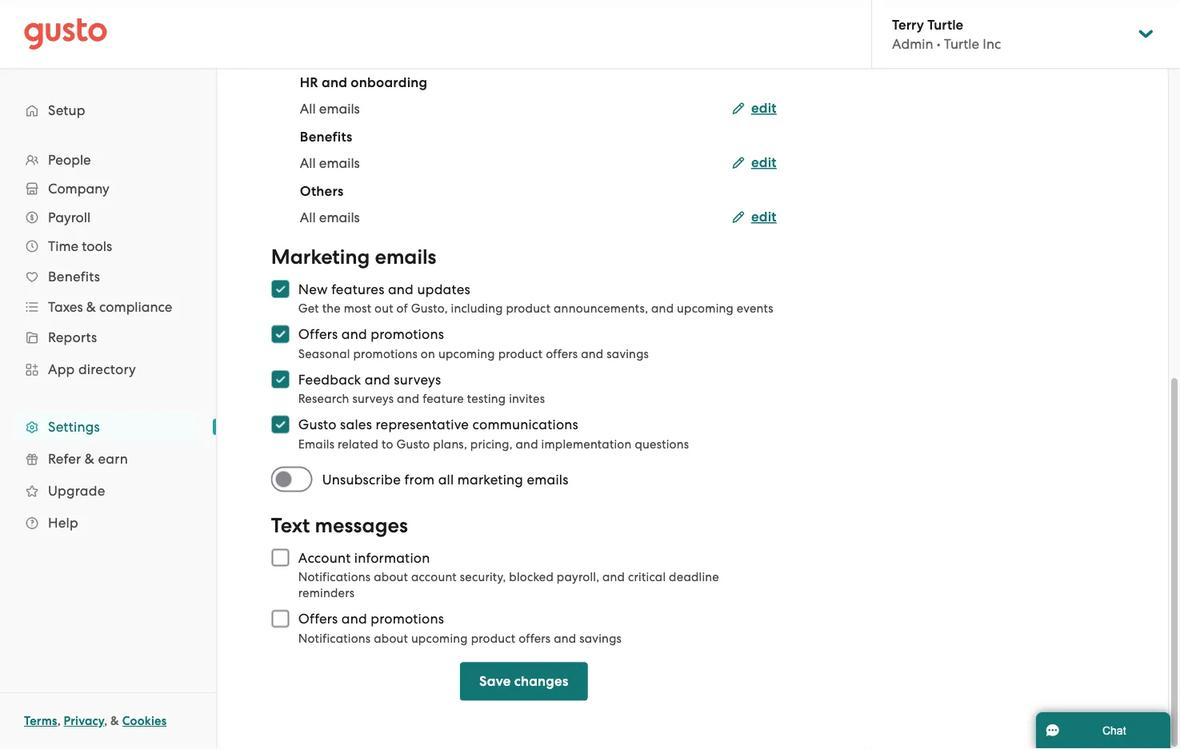Task type: locate. For each thing, give the bounding box(es) containing it.
0 vertical spatial about
[[374, 571, 408, 585]]

surveys down feedback and surveys
[[353, 393, 394, 407]]

feedback
[[298, 372, 361, 388]]

save
[[479, 674, 511, 691]]

0 horizontal spatial benefits
[[48, 269, 100, 285]]

& for compliance
[[86, 299, 96, 315]]

all
[[300, 101, 316, 117], [300, 155, 316, 171], [300, 210, 316, 226]]

3 edit button from the top
[[732, 208, 777, 227]]

benefits down time tools at the left of the page
[[48, 269, 100, 285]]

taxes & compliance
[[48, 299, 172, 315]]

1 about from the top
[[374, 571, 408, 585]]

settings link
[[16, 413, 200, 442]]

1 vertical spatial benefits
[[48, 269, 100, 285]]

benefits link
[[16, 263, 200, 291]]

benefits inside list
[[48, 269, 100, 285]]

save changes button
[[460, 663, 588, 702]]

inc
[[983, 36, 1001, 52]]

and down reminders
[[342, 612, 367, 628]]

3 all emails from the top
[[300, 210, 360, 226]]

time tools button
[[16, 232, 200, 261]]

account information
[[298, 551, 430, 567]]

upcoming left events
[[677, 302, 734, 316]]

0 vertical spatial product
[[506, 302, 551, 316]]

2 offers and promotions from the top
[[298, 612, 444, 628]]

offers
[[546, 347, 578, 361], [519, 632, 551, 646]]

marketing
[[458, 472, 523, 488]]

announcements,
[[554, 302, 648, 316]]

terms
[[24, 715, 57, 729]]

notifications for offers
[[298, 632, 371, 646]]

all emails for benefits
[[300, 155, 360, 171]]

0 vertical spatial gusto
[[298, 417, 337, 433]]

offers up changes
[[519, 632, 551, 646]]

emails up 'new features and updates'
[[375, 245, 437, 270]]

2 all from the top
[[300, 155, 316, 171]]

upcoming right 'on'
[[438, 347, 495, 361]]

get the most out of gusto, including product announcements, and upcoming events
[[298, 302, 774, 316]]

1 offers from the top
[[298, 327, 338, 343]]

about
[[374, 571, 408, 585], [374, 632, 408, 646]]

refer & earn
[[48, 451, 128, 467]]

edit button for benefits
[[732, 154, 777, 173]]

, left privacy link on the left bottom of the page
[[57, 715, 61, 729]]

feedback and surveys
[[298, 372, 441, 388]]

app
[[48, 362, 75, 378]]

Offers and promotions checkbox
[[263, 602, 298, 637]]

testing
[[467, 393, 506, 407]]

product right the including on the top of the page
[[506, 302, 551, 316]]

emails down the implementation
[[527, 472, 569, 488]]

emails
[[319, 101, 360, 117], [319, 155, 360, 171], [319, 210, 360, 226], [375, 245, 437, 270], [527, 472, 569, 488]]

and up of
[[388, 282, 414, 298]]

all emails up others
[[300, 155, 360, 171]]

,
[[57, 715, 61, 729], [104, 715, 108, 729]]

turtle up •
[[928, 16, 964, 33]]

turtle right •
[[944, 36, 980, 52]]

2 vertical spatial all
[[300, 210, 316, 226]]

0 vertical spatial notifications
[[298, 571, 371, 585]]

0 vertical spatial offers
[[546, 347, 578, 361]]

deadline
[[669, 571, 719, 585]]

notifications down reminders
[[298, 632, 371, 646]]

promotions down the account
[[371, 612, 444, 628]]

all up others
[[300, 155, 316, 171]]

surveys
[[394, 372, 441, 388], [353, 393, 394, 407]]

marketing emails
[[271, 245, 437, 270]]

1 , from the left
[[57, 715, 61, 729]]

0 vertical spatial all emails
[[300, 101, 360, 117]]

3 all from the top
[[300, 210, 316, 226]]

product up invites
[[498, 347, 543, 361]]

privacy link
[[64, 715, 104, 729]]

terry
[[892, 16, 924, 33]]

Gusto sales representative communications checkbox
[[263, 408, 298, 443]]

0 vertical spatial offers and promotions
[[298, 327, 444, 343]]

0 vertical spatial surveys
[[394, 372, 441, 388]]

upcoming down the account
[[411, 632, 468, 646]]

1 edit button from the top
[[732, 99, 777, 118]]

promotions for text messages
[[371, 612, 444, 628]]

emails for benefits
[[319, 155, 360, 171]]

offers down get the most out of gusto, including product announcements, and upcoming events
[[546, 347, 578, 361]]

and up changes
[[554, 632, 577, 646]]

edit button
[[732, 99, 777, 118], [732, 154, 777, 173], [732, 208, 777, 227]]

offers and promotions down out
[[298, 327, 444, 343]]

1 vertical spatial gusto
[[396, 438, 430, 452]]

1 horizontal spatial ,
[[104, 715, 108, 729]]

new features and updates
[[298, 282, 471, 298]]

& for earn
[[85, 451, 94, 467]]

of
[[397, 302, 408, 316]]

about for and
[[374, 632, 408, 646]]

upgrade link
[[16, 477, 200, 506]]

people
[[48, 152, 91, 168]]

and down communications
[[516, 438, 538, 452]]

1 horizontal spatial benefits
[[300, 129, 353, 146]]

0 vertical spatial all
[[300, 101, 316, 117]]

1 vertical spatial edit
[[751, 155, 777, 171]]

&
[[86, 299, 96, 315], [85, 451, 94, 467], [111, 715, 119, 729]]

1 edit from the top
[[751, 100, 777, 117]]

offers and promotions for emails
[[298, 327, 444, 343]]

notifications
[[298, 571, 371, 585], [298, 632, 371, 646]]

account
[[298, 551, 351, 567]]

1 vertical spatial product
[[498, 347, 543, 361]]

Feedback and surveys checkbox
[[263, 363, 298, 398]]

2 vertical spatial all emails
[[300, 210, 360, 226]]

offers up the seasonal
[[298, 327, 338, 343]]

2 offers from the top
[[298, 612, 338, 628]]

1 vertical spatial all
[[300, 155, 316, 171]]

all emails down hr
[[300, 101, 360, 117]]

2 about from the top
[[374, 632, 408, 646]]

all for benefits
[[300, 155, 316, 171]]

Offers and promotions checkbox
[[263, 317, 298, 353]]

2 vertical spatial edit button
[[732, 208, 777, 227]]

emails up others
[[319, 155, 360, 171]]

notifications up reminders
[[298, 571, 371, 585]]

to
[[382, 438, 393, 452]]

offers down reminders
[[298, 612, 338, 628]]

1 vertical spatial surveys
[[353, 393, 394, 407]]

1 vertical spatial &
[[85, 451, 94, 467]]

notifications for account
[[298, 571, 371, 585]]

0 vertical spatial edit
[[751, 100, 777, 117]]

about inside the notifications about account security, blocked payroll, and critical deadline reminders
[[374, 571, 408, 585]]

account
[[411, 571, 457, 585]]

3 edit from the top
[[751, 209, 777, 226]]

all emails
[[300, 101, 360, 117], [300, 155, 360, 171], [300, 210, 360, 226]]

offers for text
[[298, 612, 338, 628]]

1 vertical spatial upcoming
[[438, 347, 495, 361]]

marketing
[[271, 245, 370, 270]]

setup link
[[16, 96, 200, 125]]

1 notifications from the top
[[298, 571, 371, 585]]

list
[[0, 146, 216, 539]]

2 all emails from the top
[[300, 155, 360, 171]]

and left critical on the right bottom of the page
[[603, 571, 625, 585]]

home image
[[24, 18, 107, 50]]

1 vertical spatial notifications
[[298, 632, 371, 646]]

1 vertical spatial about
[[374, 632, 408, 646]]

1 offers and promotions from the top
[[298, 327, 444, 343]]

& right 'taxes'
[[86, 299, 96, 315]]

0 vertical spatial offers
[[298, 327, 338, 343]]

offers and promotions
[[298, 327, 444, 343], [298, 612, 444, 628]]

0 vertical spatial &
[[86, 299, 96, 315]]

savings down payroll,
[[580, 632, 622, 646]]

gusto up emails
[[298, 417, 337, 433]]

and right hr
[[322, 75, 347, 91]]

gusto,
[[411, 302, 448, 316]]

privacy
[[64, 715, 104, 729]]

0 vertical spatial promotions
[[371, 327, 444, 343]]

all down hr
[[300, 101, 316, 117]]

2 vertical spatial product
[[471, 632, 516, 646]]

0 vertical spatial edit button
[[732, 99, 777, 118]]

1 vertical spatial offers
[[298, 612, 338, 628]]

all emails for hr and onboarding
[[300, 101, 360, 117]]

, left cookies button on the bottom
[[104, 715, 108, 729]]

promotions up feedback and surveys
[[353, 347, 418, 361]]

1 vertical spatial all emails
[[300, 155, 360, 171]]

& left earn
[[85, 451, 94, 467]]

1 vertical spatial offers
[[519, 632, 551, 646]]

upcoming
[[677, 302, 734, 316], [438, 347, 495, 361], [411, 632, 468, 646]]

2 , from the left
[[104, 715, 108, 729]]

refer & earn link
[[16, 445, 200, 474]]

edit for others
[[751, 209, 777, 226]]

all down others
[[300, 210, 316, 226]]

2 vertical spatial promotions
[[371, 612, 444, 628]]

savings down 'announcements,'
[[607, 347, 649, 361]]

promotions down of
[[371, 327, 444, 343]]

new
[[298, 282, 328, 298]]

0 vertical spatial upcoming
[[677, 302, 734, 316]]

critical
[[628, 571, 666, 585]]

feature
[[423, 393, 464, 407]]

2 vertical spatial edit
[[751, 209, 777, 226]]

setup
[[48, 102, 85, 118]]

taxes & compliance button
[[16, 293, 200, 322]]

updates
[[417, 282, 471, 298]]

1 vertical spatial offers and promotions
[[298, 612, 444, 628]]

2 edit from the top
[[751, 155, 777, 171]]

0 horizontal spatial ,
[[57, 715, 61, 729]]

turtle
[[928, 16, 964, 33], [944, 36, 980, 52]]

Account information checkbox
[[263, 541, 298, 576]]

emails down others
[[319, 210, 360, 226]]

promotions for marketing emails
[[371, 327, 444, 343]]

emails down hr and onboarding
[[319, 101, 360, 117]]

notifications inside the notifications about account security, blocked payroll, and critical deadline reminders
[[298, 571, 371, 585]]

2 notifications from the top
[[298, 632, 371, 646]]

gusto down representative
[[396, 438, 430, 452]]

terms , privacy , & cookies
[[24, 715, 167, 729]]

offers
[[298, 327, 338, 343], [298, 612, 338, 628]]

2 edit button from the top
[[732, 154, 777, 173]]

1 vertical spatial savings
[[580, 632, 622, 646]]

& left cookies at the left
[[111, 715, 119, 729]]

product up save at bottom left
[[471, 632, 516, 646]]

people button
[[16, 146, 200, 174]]

offers and promotions down reminders
[[298, 612, 444, 628]]

and down 'announcements,'
[[581, 347, 604, 361]]

all emails down others
[[300, 210, 360, 226]]

& inside dropdown button
[[86, 299, 96, 315]]

reports
[[48, 330, 97, 346]]

1 all emails from the top
[[300, 101, 360, 117]]

and
[[322, 75, 347, 91], [388, 282, 414, 298], [651, 302, 674, 316], [342, 327, 367, 343], [581, 347, 604, 361], [365, 372, 391, 388], [397, 393, 420, 407], [516, 438, 538, 452], [603, 571, 625, 585], [342, 612, 367, 628], [554, 632, 577, 646]]

1 vertical spatial edit button
[[732, 154, 777, 173]]

benefits up others
[[300, 129, 353, 146]]

offers for marketing
[[298, 327, 338, 343]]

surveys up research surveys and feature testing invites
[[394, 372, 441, 388]]

edit for hr and onboarding
[[751, 100, 777, 117]]

promotions
[[371, 327, 444, 343], [353, 347, 418, 361], [371, 612, 444, 628]]

1 all from the top
[[300, 101, 316, 117]]



Task type: vqa. For each thing, say whether or not it's contained in the screenshot.
first Edit from the top
yes



Task type: describe. For each thing, give the bounding box(es) containing it.
communications
[[473, 417, 579, 433]]

app directory link
[[16, 355, 200, 384]]

get
[[298, 302, 319, 316]]

gusto navigation element
[[0, 69, 216, 565]]

directory
[[78, 362, 136, 378]]

offers and promotions for messages
[[298, 612, 444, 628]]

all
[[438, 472, 454, 488]]

gusto sales representative communications
[[298, 417, 579, 433]]

most
[[344, 302, 372, 316]]

upgrade
[[48, 483, 105, 499]]

pricing,
[[470, 438, 513, 452]]

edit for benefits
[[751, 155, 777, 171]]

reminders
[[298, 587, 355, 601]]

text messages
[[271, 514, 408, 539]]

reports link
[[16, 323, 200, 352]]

save changes
[[479, 674, 569, 691]]

research surveys and feature testing invites
[[298, 393, 545, 407]]

2 vertical spatial upcoming
[[411, 632, 468, 646]]

information
[[354, 551, 430, 567]]

on
[[421, 347, 435, 361]]

time
[[48, 238, 78, 255]]

1 vertical spatial turtle
[[944, 36, 980, 52]]

all for others
[[300, 210, 316, 226]]

plans,
[[433, 438, 467, 452]]

0 horizontal spatial gusto
[[298, 417, 337, 433]]

research
[[298, 393, 349, 407]]

0 vertical spatial savings
[[607, 347, 649, 361]]

payroll
[[48, 210, 91, 226]]

1 vertical spatial promotions
[[353, 347, 418, 361]]

events
[[737, 302, 774, 316]]

New features and updates checkbox
[[263, 272, 298, 307]]

and right 'announcements,'
[[651, 302, 674, 316]]

terms link
[[24, 715, 57, 729]]

all for hr and onboarding
[[300, 101, 316, 117]]

company button
[[16, 174, 200, 203]]

company
[[48, 181, 109, 197]]

and right "feedback"
[[365, 372, 391, 388]]

about for information
[[374, 571, 408, 585]]

all emails for others
[[300, 210, 360, 226]]

from
[[405, 472, 435, 488]]

taxes
[[48, 299, 83, 315]]

time tools
[[48, 238, 112, 255]]

and up representative
[[397, 393, 420, 407]]

•
[[937, 36, 941, 52]]

invites
[[509, 393, 545, 407]]

settings
[[48, 419, 100, 435]]

onboarding
[[351, 75, 428, 91]]

the
[[322, 302, 341, 316]]

list containing people
[[0, 146, 216, 539]]

emails related to gusto plans, pricing, and implementation questions
[[298, 438, 689, 452]]

and inside the notifications about account security, blocked payroll, and critical deadline reminders
[[603, 571, 625, 585]]

and down most
[[342, 327, 367, 343]]

payroll button
[[16, 203, 200, 232]]

features
[[331, 282, 385, 298]]

out
[[375, 302, 394, 316]]

text
[[271, 514, 310, 539]]

tools
[[82, 238, 112, 255]]

payroll,
[[557, 571, 600, 585]]

seasonal
[[298, 347, 350, 361]]

Unsubscribe from all marketing emails checkbox
[[271, 463, 322, 498]]

sales
[[340, 417, 372, 433]]

terry turtle admin • turtle inc
[[892, 16, 1001, 52]]

chat
[[1103, 725, 1126, 737]]

others
[[300, 184, 344, 200]]

including
[[451, 302, 503, 316]]

messages
[[315, 514, 408, 539]]

questions
[[635, 438, 689, 452]]

notifications about upcoming product offers and savings
[[298, 632, 622, 646]]

notifications about account security, blocked payroll, and critical deadline reminders
[[298, 571, 719, 601]]

0 vertical spatial turtle
[[928, 16, 964, 33]]

emails for hr and onboarding
[[319, 101, 360, 117]]

refer
[[48, 451, 81, 467]]

emails for others
[[319, 210, 360, 226]]

app directory
[[48, 362, 136, 378]]

blocked
[[509, 571, 554, 585]]

compliance
[[99, 299, 172, 315]]

0 vertical spatial benefits
[[300, 129, 353, 146]]

admin
[[892, 36, 934, 52]]

representative
[[376, 417, 469, 433]]

edit button for others
[[732, 208, 777, 227]]

hr
[[300, 75, 318, 91]]

seasonal promotions on upcoming product offers and savings
[[298, 347, 649, 361]]

related
[[338, 438, 379, 452]]

changes
[[514, 674, 569, 691]]

hr and onboarding
[[300, 75, 428, 91]]

security,
[[460, 571, 506, 585]]

help link
[[16, 509, 200, 538]]

edit button for hr and onboarding
[[732, 99, 777, 118]]

1 horizontal spatial gusto
[[396, 438, 430, 452]]

cookies button
[[122, 712, 167, 731]]

implementation
[[541, 438, 632, 452]]

cookies
[[122, 715, 167, 729]]

chat button
[[1036, 713, 1171, 750]]

2 vertical spatial &
[[111, 715, 119, 729]]

help
[[48, 515, 78, 531]]



